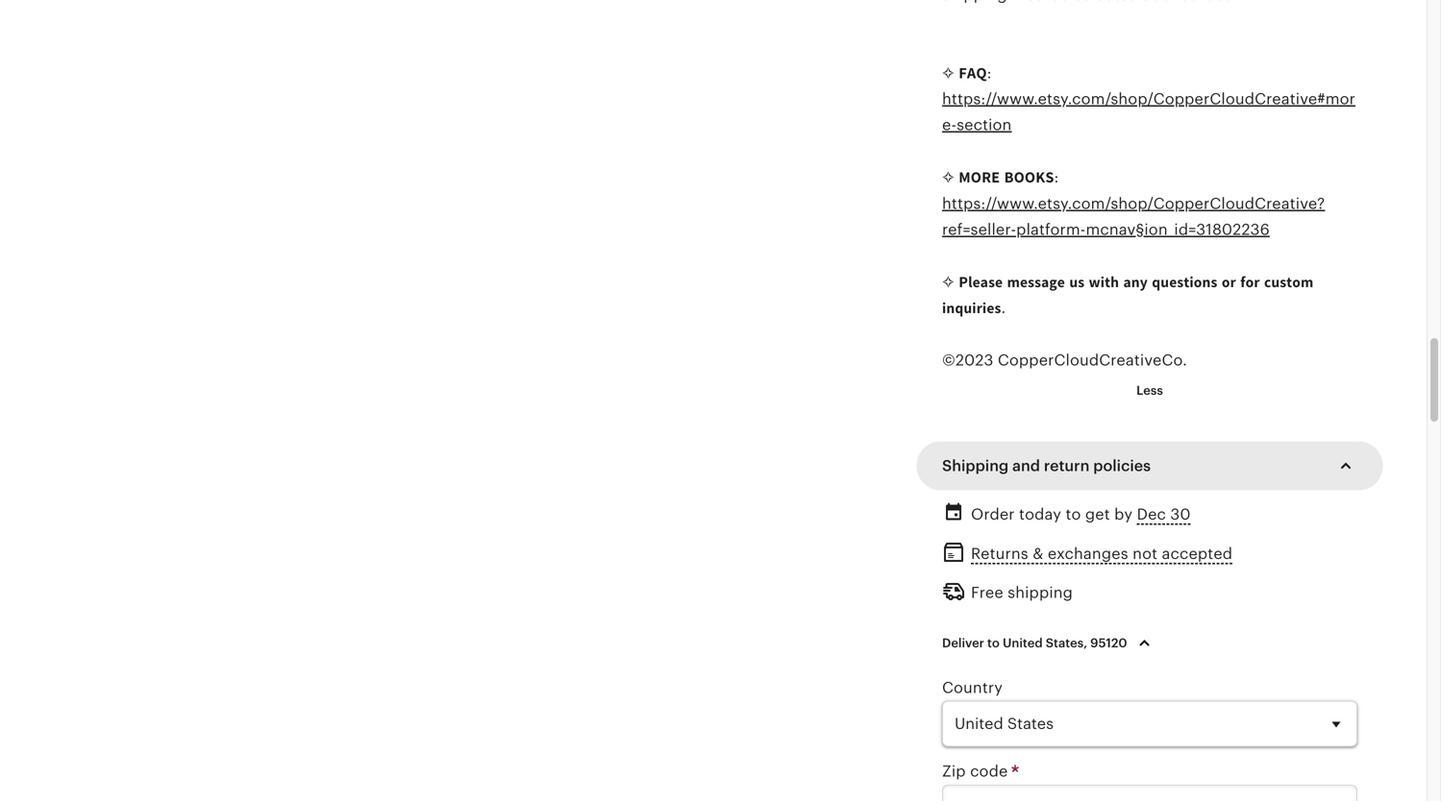 Task type: vqa. For each thing, say whether or not it's contained in the screenshot.
heel in Women's/men's leather Tabi split-toe red boots with 3cm heel height EU35-48 210.58 (14% off)
no



Task type: describe. For each thing, give the bounding box(es) containing it.
exchanges
[[1048, 546, 1129, 563]]

by
[[1115, 506, 1133, 523]]

return
[[1044, 458, 1090, 475]]

coppercloudcreativeco.
[[998, 352, 1188, 369]]

𝗺𝗲𝘀𝘀𝗮𝗴𝗲
[[1007, 273, 1065, 291]]

code
[[970, 764, 1008, 781]]

𝗕𝗢𝗢𝗞𝗦:
[[1005, 169, 1059, 186]]

Zip code text field
[[942, 785, 1358, 802]]

get
[[1086, 506, 1110, 523]]

✧ 𝗣𝗹𝗲𝗮𝘀𝗲 𝗺𝗲𝘀𝘀𝗮𝗴𝗲 𝘂𝘀 𝘄𝗶𝘁𝗵 𝗮𝗻𝘆 𝗾𝘂𝗲𝘀𝘁𝗶𝗼𝗻𝘀 𝗼𝗿 𝗳𝗼𝗿 𝗰𝘂𝘀𝘁𝗼𝗺 𝗶𝗻𝗾𝘂𝗶𝗿𝗶𝗲𝘀.
[[942, 273, 1314, 317]]

&
[[1033, 546, 1044, 563]]

zip
[[942, 764, 966, 781]]

order
[[971, 506, 1015, 523]]

shipping and return policies button
[[925, 443, 1375, 489]]

platform-
[[1017, 221, 1086, 238]]

accepted
[[1162, 546, 1233, 563]]

𝗳𝗼𝗿
[[1241, 273, 1260, 291]]

shipping
[[942, 458, 1009, 475]]

mcnav§ion_id=31802236
[[1086, 221, 1270, 238]]

𝘂𝘀
[[1070, 273, 1085, 291]]

✧ for ✧ 𝗣𝗹𝗲𝗮𝘀𝗲 𝗺𝗲𝘀𝘀𝗮𝗴𝗲 𝘂𝘀 𝘄𝗶𝘁𝗵 𝗮𝗻𝘆 𝗾𝘂𝗲𝘀𝘁𝗶𝗼𝗻𝘀 𝗼𝗿 𝗳𝗼𝗿 𝗰𝘂𝘀𝘁𝗼𝗺 𝗶𝗻𝗾𝘂𝗶𝗿𝗶𝗲𝘀.
[[942, 273, 955, 291]]

dec 30 button
[[1137, 501, 1191, 529]]

returns & exchanges not accepted button
[[971, 540, 1233, 569]]

dec
[[1137, 506, 1166, 523]]

zip code
[[942, 764, 1012, 781]]

©2023
[[942, 352, 994, 369]]

✧ 𝗠𝗢𝗥𝗘 𝗕𝗢𝗢𝗞𝗦: https://www.etsy.com/shop/coppercloudcreative? ref=seller-platform-mcnav§ion_id=31802236
[[942, 169, 1325, 238]]

e-
[[942, 117, 957, 134]]

deliver to united states, 95120
[[942, 636, 1128, 651]]

order today to get by dec 30
[[971, 506, 1191, 523]]

https://www.etsy.com/shop/coppercloudcreative#mor
[[942, 90, 1356, 108]]

https://www.etsy.com/shop/coppercloudcreative?
[[942, 195, 1325, 212]]

deliver to united states, 95120 button
[[928, 624, 1171, 664]]

to inside dropdown button
[[988, 636, 1000, 651]]

shipping
[[1008, 584, 1073, 602]]

returns
[[971, 546, 1029, 563]]

𝗠𝗢𝗥𝗘
[[959, 169, 1000, 186]]



Task type: locate. For each thing, give the bounding box(es) containing it.
30
[[1171, 506, 1191, 523]]

free
[[971, 584, 1004, 602]]

section
[[957, 117, 1012, 134]]

𝘄𝗶𝘁𝗵
[[1089, 273, 1119, 291]]

states,
[[1046, 636, 1088, 651]]

2 vertical spatial ✧
[[942, 273, 955, 291]]

https://www.etsy.com/shop/coppercloudcreative? ref=seller-platform-mcnav§ion_id=31802236 link
[[942, 195, 1325, 238]]

https://www.etsy.com/shop/coppercloudcreative#mor e-section link
[[942, 90, 1356, 134]]

returns & exchanges not accepted
[[971, 546, 1233, 563]]

to left united
[[988, 636, 1000, 651]]

©2023 coppercloudcreativeco.
[[942, 352, 1188, 369]]

0 vertical spatial to
[[1066, 506, 1081, 523]]

✧ 𝗙𝗔𝗤: https://www.etsy.com/shop/coppercloudcreative#mor e-section
[[942, 64, 1356, 134]]

✧ inside ✧ 𝗣𝗹𝗲𝗮𝘀𝗲 𝗺𝗲𝘀𝘀𝗮𝗴𝗲 𝘂𝘀 𝘄𝗶𝘁𝗵 𝗮𝗻𝘆 𝗾𝘂𝗲𝘀𝘁𝗶𝗼𝗻𝘀 𝗼𝗿 𝗳𝗼𝗿 𝗰𝘂𝘀𝘁𝗼𝗺 𝗶𝗻𝗾𝘂𝗶𝗿𝗶𝗲𝘀.
[[942, 273, 955, 291]]

✧ for ✧ 𝗠𝗢𝗥𝗘 𝗕𝗢𝗢𝗞𝗦: https://www.etsy.com/shop/coppercloudcreative? ref=seller-platform-mcnav§ion_id=31802236
[[942, 169, 955, 186]]

✧
[[942, 64, 955, 82], [942, 169, 955, 186], [942, 273, 955, 291]]

1 vertical spatial to
[[988, 636, 1000, 651]]

country
[[942, 680, 1003, 697]]

𝗮𝗻𝘆
[[1124, 273, 1148, 291]]

0 horizontal spatial to
[[988, 636, 1000, 651]]

to
[[1066, 506, 1081, 523], [988, 636, 1000, 651]]

𝗣𝗹𝗲𝗮𝘀𝗲
[[959, 273, 1003, 291]]

𝗶𝗻𝗾𝘂𝗶𝗿𝗶𝗲𝘀.
[[942, 300, 1006, 317]]

less
[[1137, 384, 1163, 398]]

✧ left 𝗣𝗹𝗲𝗮𝘀𝗲
[[942, 273, 955, 291]]

less button
[[1122, 374, 1178, 409]]

not
[[1133, 546, 1158, 563]]

shipping and return policies
[[942, 458, 1151, 475]]

ref=seller-
[[942, 221, 1017, 238]]

95120
[[1091, 636, 1128, 651]]

✧ left 𝗙𝗔𝗤:
[[942, 64, 955, 82]]

✧ for ✧ 𝗙𝗔𝗤: https://www.etsy.com/shop/coppercloudcreative#mor e-section
[[942, 64, 955, 82]]

1 horizontal spatial to
[[1066, 506, 1081, 523]]

today
[[1019, 506, 1062, 523]]

3 ✧ from the top
[[942, 273, 955, 291]]

1 ✧ from the top
[[942, 64, 955, 82]]

0 vertical spatial ✧
[[942, 64, 955, 82]]

𝗙𝗔𝗤:
[[959, 64, 992, 82]]

united
[[1003, 636, 1043, 651]]

𝗼𝗿
[[1222, 273, 1237, 291]]

policies
[[1094, 458, 1151, 475]]

2 ✧ from the top
[[942, 169, 955, 186]]

free shipping
[[971, 584, 1073, 602]]

✧ inside ✧ 𝗠𝗢𝗥𝗘 𝗕𝗢𝗢𝗞𝗦: https://www.etsy.com/shop/coppercloudcreative? ref=seller-platform-mcnav§ion_id=31802236
[[942, 169, 955, 186]]

deliver
[[942, 636, 985, 651]]

✧ inside ✧ 𝗙𝗔𝗤: https://www.etsy.com/shop/coppercloudcreative#mor e-section
[[942, 64, 955, 82]]

𝗰𝘂𝘀𝘁𝗼𝗺
[[1265, 273, 1314, 291]]

1 vertical spatial ✧
[[942, 169, 955, 186]]

and
[[1013, 458, 1040, 475]]

to left "get" on the right bottom of page
[[1066, 506, 1081, 523]]

𝗾𝘂𝗲𝘀𝘁𝗶𝗼𝗻𝘀
[[1152, 273, 1218, 291]]

✧ left 𝗠𝗢𝗥𝗘
[[942, 169, 955, 186]]



